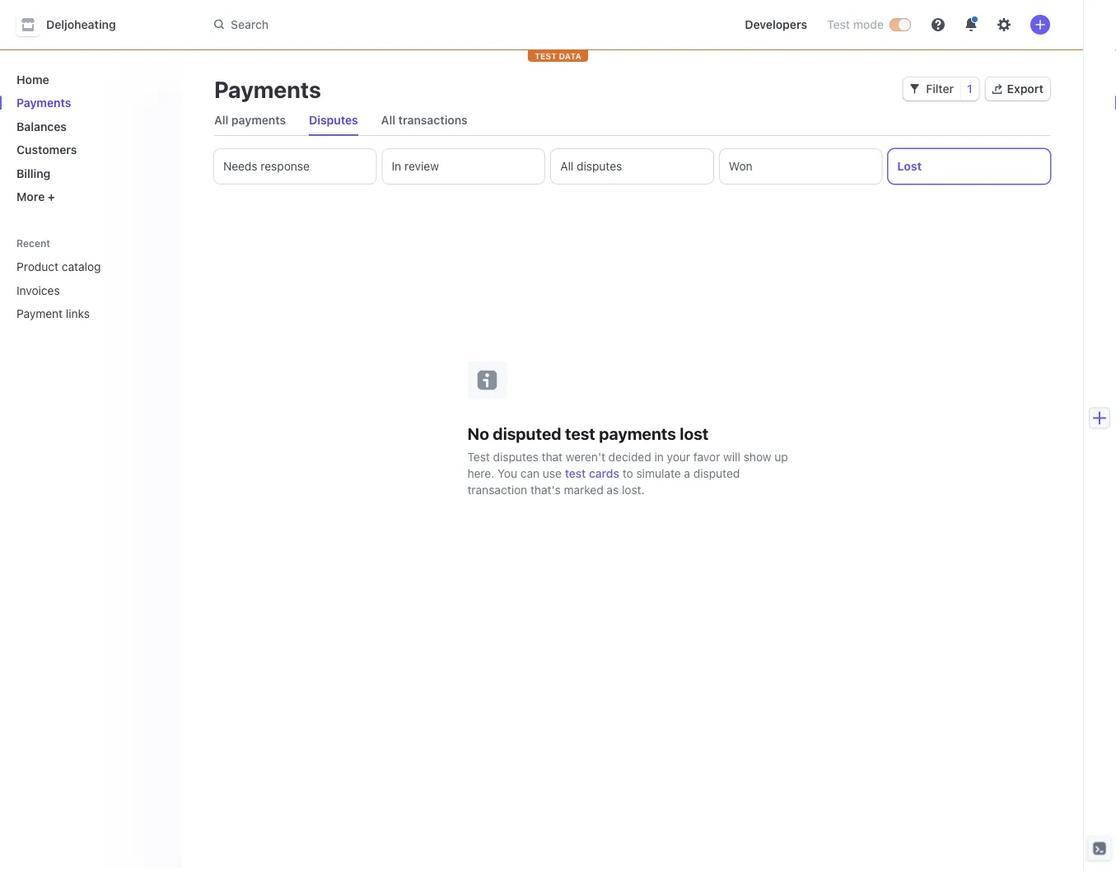Task type: locate. For each thing, give the bounding box(es) containing it.
1 horizontal spatial disputed
[[694, 467, 740, 480]]

review
[[405, 160, 439, 173]]

0 vertical spatial test
[[565, 424, 596, 443]]

test mode
[[828, 18, 885, 31]]

1
[[968, 82, 973, 96]]

1 vertical spatial disputes
[[493, 450, 539, 464]]

payments up needs response
[[232, 113, 286, 127]]

Search search field
[[204, 10, 669, 40]]

notifications image
[[965, 18, 978, 31]]

billing link
[[10, 160, 168, 187]]

1 horizontal spatial test
[[828, 18, 851, 31]]

response
[[261, 160, 310, 173]]

customers
[[16, 143, 77, 157]]

test left mode
[[828, 18, 851, 31]]

data
[[559, 51, 582, 61]]

all disputes button
[[552, 149, 714, 184]]

to simulate a disputed transaction that's marked as lost.
[[468, 467, 740, 497]]

payments up decided
[[600, 424, 677, 443]]

2 test from the top
[[565, 467, 586, 480]]

1 vertical spatial test
[[565, 467, 586, 480]]

test
[[828, 18, 851, 31], [468, 450, 490, 464]]

transactions
[[399, 113, 468, 127]]

lost
[[680, 424, 709, 443]]

disputes
[[577, 160, 623, 173], [493, 450, 539, 464]]

all
[[214, 113, 229, 127], [381, 113, 396, 127], [561, 160, 574, 173]]

all inside button
[[561, 160, 574, 173]]

0 horizontal spatial all
[[214, 113, 229, 127]]

filter
[[927, 82, 955, 96]]

0 vertical spatial payments
[[232, 113, 286, 127]]

1 vertical spatial disputed
[[694, 467, 740, 480]]

0 vertical spatial disputes
[[577, 160, 623, 173]]

disputed up that in the bottom of the page
[[493, 424, 562, 443]]

cards
[[589, 467, 620, 480]]

tab list containing all payments
[[208, 106, 1051, 136]]

2 horizontal spatial all
[[561, 160, 574, 173]]

up
[[775, 450, 789, 464]]

1 horizontal spatial payments
[[600, 424, 677, 443]]

tab list containing needs response
[[214, 149, 1051, 184]]

mode
[[854, 18, 885, 31]]

balances
[[16, 120, 67, 133]]

all for all transactions
[[381, 113, 396, 127]]

product
[[16, 260, 59, 274]]

0 horizontal spatial payments
[[232, 113, 286, 127]]

1 vertical spatial tab list
[[214, 149, 1051, 184]]

payments
[[232, 113, 286, 127], [600, 424, 677, 443]]

disputes inside test disputes that weren't decided in your favor will show up here. you can use
[[493, 450, 539, 464]]

recent element
[[0, 253, 181, 327]]

export button
[[986, 77, 1051, 101]]

disputed down favor
[[694, 467, 740, 480]]

payments up all payments
[[214, 75, 321, 103]]

all disputes
[[561, 160, 623, 173]]

test inside "link"
[[565, 467, 586, 480]]

test
[[565, 424, 596, 443], [565, 467, 586, 480]]

disputed
[[493, 424, 562, 443], [694, 467, 740, 480]]

disputes inside all disputes button
[[577, 160, 623, 173]]

1 vertical spatial test
[[468, 450, 490, 464]]

tab list
[[208, 106, 1051, 136], [214, 149, 1051, 184]]

needs response
[[223, 160, 310, 173]]

recent navigation links element
[[0, 237, 181, 327]]

developers
[[745, 18, 808, 31]]

0 horizontal spatial payments
[[16, 96, 71, 110]]

test disputes that weren't decided in your favor will show up here. you can use
[[468, 450, 789, 480]]

test up here.
[[468, 450, 490, 464]]

as
[[607, 483, 619, 497]]

0 horizontal spatial test
[[468, 450, 490, 464]]

can
[[521, 467, 540, 480]]

settings image
[[998, 18, 1011, 31]]

won
[[729, 160, 753, 173]]

0 horizontal spatial disputes
[[493, 450, 539, 464]]

lost
[[898, 160, 923, 173]]

0 vertical spatial tab list
[[208, 106, 1051, 136]]

test up weren't
[[565, 424, 596, 443]]

disputed inside to simulate a disputed transaction that's marked as lost.
[[694, 467, 740, 480]]

1 horizontal spatial all
[[381, 113, 396, 127]]

payments
[[214, 75, 321, 103], [16, 96, 71, 110]]

lost.
[[622, 483, 645, 497]]

no disputed test payments lost
[[468, 424, 709, 443]]

use
[[543, 467, 562, 480]]

all transactions
[[381, 113, 468, 127]]

1 horizontal spatial disputes
[[577, 160, 623, 173]]

your
[[667, 450, 691, 464]]

needs
[[223, 160, 258, 173]]

0 vertical spatial test
[[828, 18, 851, 31]]

all transactions link
[[375, 109, 475, 132]]

all payments
[[214, 113, 286, 127]]

balances link
[[10, 113, 168, 140]]

weren't
[[566, 450, 606, 464]]

deljoheating
[[46, 18, 116, 31]]

test inside test disputes that weren't decided in your favor will show up here. you can use
[[468, 450, 490, 464]]

favor
[[694, 450, 721, 464]]

invoices
[[16, 284, 60, 297]]

payments up balances on the left top
[[16, 96, 71, 110]]

in
[[392, 160, 402, 173]]

test up marked
[[565, 467, 586, 480]]

0 horizontal spatial disputed
[[493, 424, 562, 443]]

marked
[[564, 483, 604, 497]]

billing
[[16, 167, 51, 180]]

that's
[[531, 483, 561, 497]]

0 vertical spatial disputed
[[493, 424, 562, 443]]

that
[[542, 450, 563, 464]]



Task type: vqa. For each thing, say whether or not it's contained in the screenshot.
Invoices link
yes



Task type: describe. For each thing, give the bounding box(es) containing it.
won button
[[720, 149, 882, 184]]

payments inside payments link
[[16, 96, 71, 110]]

decided
[[609, 450, 652, 464]]

deljoheating button
[[16, 13, 133, 36]]

you
[[498, 467, 518, 480]]

test for test mode
[[828, 18, 851, 31]]

will
[[724, 450, 741, 464]]

all for all payments
[[214, 113, 229, 127]]

test
[[535, 51, 557, 61]]

payment links link
[[10, 300, 145, 327]]

lost button
[[889, 149, 1051, 184]]

product catalog
[[16, 260, 101, 274]]

customers link
[[10, 136, 168, 163]]

export
[[1008, 82, 1044, 96]]

recent
[[16, 238, 50, 249]]

search
[[231, 18, 269, 31]]

in review
[[392, 160, 439, 173]]

svg image
[[910, 84, 920, 94]]

all payments link
[[208, 109, 293, 132]]

1 test from the top
[[565, 424, 596, 443]]

payment
[[16, 307, 63, 321]]

a
[[685, 467, 691, 480]]

disputes for test
[[493, 450, 539, 464]]

disputes for all
[[577, 160, 623, 173]]

to
[[623, 467, 634, 480]]

catalog
[[62, 260, 101, 274]]

no
[[468, 424, 490, 443]]

1 horizontal spatial payments
[[214, 75, 321, 103]]

payments inside tab list
[[232, 113, 286, 127]]

test cards link
[[565, 465, 620, 482]]

test for test disputes that weren't decided in your favor will show up here. you can use
[[468, 450, 490, 464]]

test cards
[[565, 467, 620, 480]]

here.
[[468, 467, 495, 480]]

help image
[[932, 18, 946, 31]]

in review button
[[383, 149, 545, 184]]

transaction
[[468, 483, 528, 497]]

more +
[[16, 190, 55, 204]]

needs response button
[[214, 149, 376, 184]]

show
[[744, 450, 772, 464]]

simulate
[[637, 467, 681, 480]]

home link
[[10, 66, 168, 93]]

all for all disputes
[[561, 160, 574, 173]]

invoices link
[[10, 277, 145, 304]]

payments link
[[10, 89, 168, 116]]

home
[[16, 73, 49, 86]]

developers link
[[739, 12, 814, 38]]

links
[[66, 307, 90, 321]]

test data
[[535, 51, 582, 61]]

+
[[48, 190, 55, 204]]

payment links
[[16, 307, 90, 321]]

core navigation links element
[[10, 66, 168, 210]]

product catalog link
[[10, 253, 145, 280]]

disputes
[[309, 113, 358, 127]]

1 vertical spatial payments
[[600, 424, 677, 443]]

more
[[16, 190, 45, 204]]

Search text field
[[204, 10, 669, 40]]

in
[[655, 450, 664, 464]]

disputes link
[[303, 109, 365, 132]]



